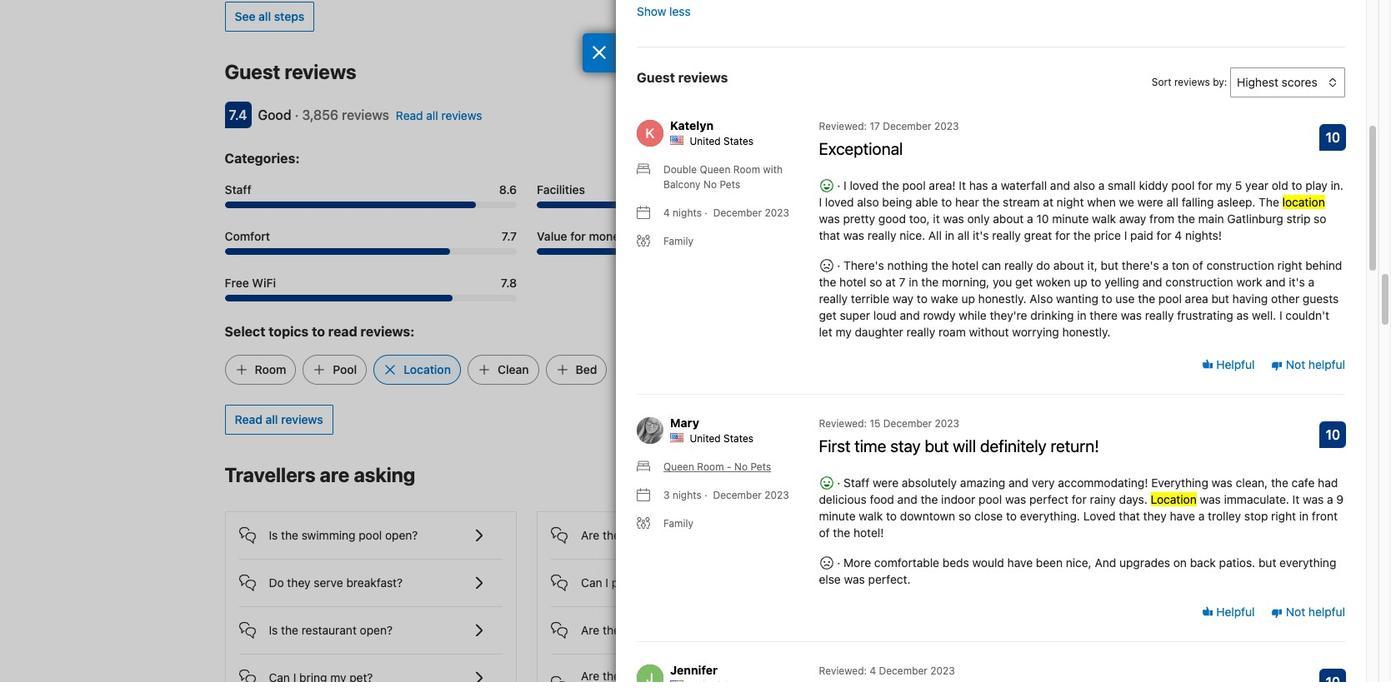 Task type: vqa. For each thing, say whether or not it's contained in the screenshot.
kiddy at the right top
yes



Task type: describe. For each thing, give the bounding box(es) containing it.
· right rated good element
[[295, 107, 299, 122]]

helpful for first time stay but will definitely return!
[[1309, 605, 1345, 619]]

area!
[[929, 179, 956, 193]]

0 vertical spatial read all reviews
[[396, 108, 482, 122]]

it
[[933, 212, 940, 226]]

room inside list of reviews region
[[697, 461, 724, 474]]

7.4
[[229, 107, 247, 122]]

main
[[1198, 212, 1224, 226]]

a inside button
[[696, 623, 703, 637]]

there inside there's nothing the hotel can really do about it, but there's a ton of construction right behind the hotel so at 7 in the morning, you get woken up to yelling and construction work and it's a really terrible way to wake up honestly. also wanting to use the pool area but having other guests get super loud and rowdy while they're drinking in there was really frustrating as well. i couldn't let my daughter really roam without worrying honestly.
[[1090, 309, 1118, 323]]

so for location
[[1314, 212, 1327, 226]]

1 horizontal spatial get
[[1015, 275, 1033, 290]]

but inside more comfortable beds would have been nice, and upgrades on back patios. but everything else was perfect.
[[1259, 556, 1277, 570]]

for right the great
[[1055, 229, 1070, 243]]

0 horizontal spatial hotel
[[840, 275, 866, 290]]

frustrating
[[1177, 309, 1234, 323]]

close
[[974, 510, 1003, 524]]

staff were absolutely amazing and very accommodating! everything was clean, the cafe had delicious food and the indoor pool was perfect for rainy days.
[[819, 476, 1338, 507]]

the inside was immaculate. it was a 9 minute walk to downtown so close to everything. loved that they have a trolley stop right in front of the hotel!
[[833, 526, 850, 540]]

well.
[[1252, 309, 1276, 323]]

the right use
[[1138, 292, 1155, 306]]

1 vertical spatial also
[[857, 195, 879, 209]]

the down falling
[[1178, 212, 1195, 226]]

8.4
[[1124, 229, 1142, 243]]

for down from
[[1157, 229, 1172, 243]]

definitely
[[980, 437, 1047, 456]]

family for first time stay but will definitely return!
[[664, 518, 694, 530]]

super
[[840, 309, 870, 323]]

scored 10 element for first time stay but will definitely return!
[[1320, 422, 1347, 449]]

1 horizontal spatial guest reviews
[[637, 70, 728, 85]]

was left perfect
[[1005, 493, 1026, 507]]

facilities
[[537, 182, 585, 196]]

1 horizontal spatial 4
[[870, 665, 876, 678]]

open? inside button
[[385, 528, 418, 542]]

for right "value"
[[570, 229, 586, 243]]

hotel!
[[854, 526, 884, 540]]

serve
[[314, 576, 343, 590]]

was left clean,
[[1212, 476, 1233, 490]]

0 vertical spatial hotel
[[952, 259, 979, 273]]

bed
[[576, 362, 597, 376]]

0 vertical spatial room
[[255, 362, 286, 376]]

less
[[669, 4, 691, 19]]

at inside there's nothing the hotel can really do about it, but there's a ton of construction right behind the hotel so at 7 in the morning, you get woken up to yelling and construction work and it's a really terrible way to wake up honestly. also wanting to use the pool area but having other guests get super loud and rowdy while they're drinking in there was really frustrating as well. i couldn't let my daughter really roam without worrying honestly.
[[885, 275, 896, 290]]

there for are there rooms with a balcony?
[[603, 623, 631, 637]]

area
[[1185, 292, 1208, 306]]

let
[[819, 325, 832, 340]]

are for are there rooms with a balcony?
[[581, 623, 600, 637]]

i left cleanliness
[[819, 195, 822, 209]]

was right 'it'
[[943, 212, 964, 226]]

the left price
[[1073, 229, 1091, 243]]

perfect.
[[868, 573, 911, 587]]

was down cafe
[[1303, 493, 1324, 507]]

and down there's
[[1142, 275, 1163, 290]]

· down the queen room - no pets link
[[704, 490, 707, 502]]

loud
[[873, 309, 897, 323]]

falling
[[1182, 195, 1214, 209]]

is the swimming pool open? button
[[239, 512, 503, 546]]

a right has
[[991, 179, 998, 193]]

days.
[[1119, 493, 1148, 507]]

with for balcony?
[[671, 623, 693, 637]]

and inside 'i loved the pool area! it has a waterfall and also a small kiddy pool for my 5 year old to play in. i loved also being able to hear the stream at night when we were all falling asleep. the'
[[1050, 179, 1070, 193]]

select topics to read reviews:
[[225, 324, 415, 339]]

have inside was immaculate. it was a 9 minute walk to downtown so close to everything. loved that they have a trolley stop right in front of the hotel!
[[1170, 510, 1195, 524]]

1 vertical spatial get
[[819, 309, 837, 323]]

really left frustrating on the top right of the page
[[1145, 309, 1174, 323]]

all inside 'i loved the pool area! it has a waterfall and also a small kiddy pool for my 5 year old to play in. i loved also being able to hear the stream at night when we were all falling asleep. the'
[[1167, 195, 1179, 209]]

gatlinburg
[[1227, 212, 1283, 226]]

everything
[[1151, 476, 1209, 490]]

so for there's
[[870, 275, 882, 290]]

have inside more comfortable beds would have been nice, and upgrades on back patios. but everything else was perfect.
[[1008, 556, 1033, 570]]

the up wake
[[921, 275, 939, 290]]

0 vertical spatial up
[[1074, 275, 1088, 290]]

rooms for balcony?
[[634, 623, 668, 637]]

really up the you
[[1004, 259, 1033, 273]]

0 vertical spatial location
[[849, 229, 896, 243]]

right inside was immaculate. it was a 9 minute walk to downtown so close to everything. loved that they have a trolley stop right in front of the hotel!
[[1271, 510, 1296, 524]]

too,
[[909, 212, 930, 226]]

4 nights · december 2023
[[664, 207, 789, 219]]

good
[[258, 107, 291, 122]]

10 inside location was pretty good too, it was only about a 10 minute walk away from the main gatlinburg strip so that was really nice. all in all it's really great for the price i paid for 4 nights!
[[1037, 212, 1049, 226]]

scored 7.4 element
[[225, 101, 251, 128]]

the left cafe
[[1271, 476, 1289, 490]]

reviewed: for exceptional
[[819, 120, 867, 133]]

a inside location was pretty good too, it was only about a 10 minute walk away from the main gatlinburg strip so that was really nice. all in all it's really great for the price i paid for 4 nights!
[[1027, 212, 1033, 226]]

drinking
[[1031, 309, 1074, 323]]

17
[[870, 120, 880, 133]]

way
[[893, 292, 914, 306]]

the down the absolutely at right
[[921, 493, 938, 507]]

comfort 7.7 meter
[[225, 248, 517, 255]]

see for see all steps
[[235, 9, 255, 23]]

location inside list of reviews region
[[1151, 493, 1197, 507]]

to left use
[[1102, 292, 1112, 306]]

comfortable
[[874, 556, 939, 570]]

was immaculate. it was a 9 minute walk to downtown so close to everything. loved that they have a trolley stop right in front of the hotel!
[[819, 493, 1344, 540]]

was up the trolley
[[1200, 493, 1221, 507]]

review categories element
[[225, 148, 300, 168]]

indoor
[[941, 493, 976, 507]]

7.7 for value for money
[[814, 229, 829, 243]]

pool up falling
[[1171, 179, 1195, 193]]

use
[[1116, 292, 1135, 306]]

in right 7
[[909, 275, 918, 290]]

0 vertical spatial loved
[[850, 179, 879, 193]]

i inside button
[[606, 576, 609, 590]]

read all reviews inside the read all reviews button
[[235, 412, 323, 426]]

and up other
[[1266, 275, 1286, 290]]

3 reviewed: from the top
[[819, 665, 867, 678]]

while
[[959, 309, 987, 323]]

first
[[819, 437, 851, 456]]

was left "pretty"
[[819, 212, 840, 226]]

all
[[929, 229, 942, 243]]

downtown
[[900, 510, 955, 524]]

value for money
[[537, 229, 626, 243]]

to down "area!"
[[941, 195, 952, 209]]

see all steps
[[235, 9, 304, 23]]

value for money 7.7 meter
[[537, 248, 829, 255]]

a left 9
[[1327, 493, 1333, 507]]

to right way at right
[[917, 292, 928, 306]]

nights!
[[1185, 229, 1222, 243]]

0 horizontal spatial guest
[[225, 60, 280, 83]]

to right old
[[1292, 179, 1302, 193]]

morning,
[[942, 275, 990, 290]]

0 vertical spatial 4
[[664, 207, 670, 219]]

2023 left "pretty"
[[765, 207, 789, 219]]

wanting
[[1056, 292, 1099, 306]]

1 horizontal spatial honestly.
[[1062, 325, 1111, 340]]

the up let
[[819, 275, 836, 290]]

family for exceptional
[[664, 235, 694, 248]]

behind
[[1306, 259, 1342, 273]]

reviewed: for first time stay but will definitely return!
[[819, 418, 867, 430]]

and down way at right
[[900, 309, 920, 323]]

small
[[1108, 179, 1136, 193]]

list of reviews region
[[627, 98, 1355, 683]]

1 vertical spatial up
[[961, 292, 975, 306]]

5
[[1235, 179, 1242, 193]]

2023 for reviewed: 17 december 2023
[[934, 120, 959, 133]]

when
[[1087, 195, 1116, 209]]

it,
[[1087, 259, 1098, 273]]

very
[[1032, 476, 1055, 490]]

but right the it,
[[1101, 259, 1119, 273]]

there?
[[639, 576, 673, 590]]

states for first time stay but will definitely return!
[[724, 433, 754, 445]]

clean,
[[1236, 476, 1268, 490]]

asking
[[354, 463, 415, 486]]

walk inside was immaculate. it was a 9 minute walk to downtown so close to everything. loved that they have a trolley stop right in front of the hotel!
[[859, 510, 883, 524]]

0 vertical spatial honestly.
[[978, 292, 1027, 306]]

0 horizontal spatial guest reviews
[[225, 60, 356, 83]]

a inside button
[[696, 528, 703, 542]]

the down all
[[931, 259, 949, 273]]

not for exceptional
[[1286, 357, 1305, 371]]

immaculate.
[[1224, 493, 1289, 507]]

good
[[878, 212, 906, 226]]

guests
[[1303, 292, 1339, 306]]

was inside more comfortable beds would have been nice, and upgrades on back patios. but everything else was perfect.
[[844, 573, 865, 587]]

pool inside staff were absolutely amazing and very accommodating! everything was clean, the cafe had delicious food and the indoor pool was perfect for rainy days.
[[979, 493, 1002, 507]]

minute inside location was pretty good too, it was only about a 10 minute walk away from the main gatlinburg strip so that was really nice. all in all it's really great for the price i paid for 4 nights!
[[1052, 212, 1089, 226]]

pool inside there's nothing the hotel can really do about it, but there's a ton of construction right behind the hotel so at 7 in the morning, you get woken up to yelling and construction work and it's a really terrible way to wake up honestly. also wanting to use the pool area but having other guests get super loud and rowdy while they're drinking in there was really frustrating as well. i couldn't let my daughter really roam without worrying honestly.
[[1159, 292, 1182, 306]]

4 inside location was pretty good too, it was only about a 10 minute walk away from the main gatlinburg strip so that was really nice. all in all it's really great for the price i paid for 4 nights!
[[1175, 229, 1182, 243]]

is the restaurant open? button
[[239, 607, 503, 641]]

united for exceptional
[[690, 135, 721, 148]]

daughter
[[855, 325, 903, 340]]

a left the trolley
[[1198, 510, 1205, 524]]

value
[[537, 229, 567, 243]]

can
[[982, 259, 1001, 273]]

the down has
[[982, 195, 1000, 209]]

has
[[969, 179, 988, 193]]

1 vertical spatial loved
[[825, 195, 854, 209]]

the inside button
[[281, 623, 298, 637]]

to left read
[[312, 324, 325, 339]]

couldn't
[[1286, 309, 1330, 323]]

7.7 for comfort
[[502, 229, 517, 243]]

that inside location was pretty good too, it was only about a 10 minute walk away from the main gatlinburg strip so that was really nice. all in all it's really great for the price i paid for 4 nights!
[[819, 229, 840, 243]]

swimming
[[302, 528, 355, 542]]

guest reviews element
[[225, 58, 1033, 85]]

are
[[320, 463, 349, 486]]

and right food
[[897, 493, 918, 507]]

food
[[870, 493, 894, 507]]

else
[[819, 573, 841, 587]]

to down the it,
[[1091, 275, 1102, 290]]

december for reviewed: 17 december 2023
[[883, 120, 932, 133]]

all inside location was pretty good too, it was only about a 10 minute walk away from the main gatlinburg strip so that was really nice. all in all it's really great for the price i paid for 4 nights!
[[958, 229, 970, 243]]

at inside 'i loved the pool area! it has a waterfall and also a small kiddy pool for my 5 year old to play in. i loved also being able to hear the stream at night when we were all falling asleep. the'
[[1043, 195, 1054, 209]]

and left very
[[1009, 476, 1029, 490]]

united for first time stay but will definitely return!
[[690, 433, 721, 445]]

2023 down pets
[[765, 490, 789, 502]]

december for reviewed: 15 december 2023
[[883, 418, 932, 430]]

breakfast?
[[346, 576, 403, 590]]

do they serve breakfast? button
[[239, 560, 503, 593]]

in inside was immaculate. it was a 9 minute walk to downtown so close to everything. loved that they have a trolley stop right in front of the hotel!
[[1299, 510, 1309, 524]]

being
[[882, 195, 912, 209]]

are for are there rooms with a sea view?
[[581, 528, 600, 542]]

pool
[[333, 362, 357, 376]]

read inside the read all reviews button
[[235, 412, 262, 426]]

2023 for reviewed: 15 december 2023
[[935, 418, 960, 430]]

helpful for first time stay but will definitely return!
[[1213, 605, 1255, 619]]

mary
[[670, 416, 699, 430]]

but left will
[[925, 437, 949, 456]]

0 horizontal spatial location
[[404, 362, 451, 376]]

reviews inside button
[[281, 412, 323, 426]]

pool up able
[[902, 179, 926, 193]]

was down "pretty"
[[843, 229, 864, 243]]

balcony?
[[706, 623, 754, 637]]

· down "pretty"
[[834, 259, 844, 273]]

rooms for sea
[[634, 528, 668, 542]]

delicious
[[819, 493, 867, 507]]

reviewed: 4 december 2023
[[819, 665, 955, 678]]

is the restaurant open?
[[269, 623, 393, 637]]

is for is the swimming pool open?
[[269, 528, 278, 542]]

scored 10 element for exceptional
[[1320, 124, 1347, 151]]

can i park there?
[[581, 576, 673, 590]]



Task type: locate. For each thing, give the bounding box(es) containing it.
2 helpful from the top
[[1309, 605, 1345, 619]]

with for sea
[[671, 528, 693, 542]]

0 vertical spatial is
[[269, 528, 278, 542]]

also
[[1030, 292, 1053, 306]]

really down good at the right
[[868, 229, 896, 243]]

about inside there's nothing the hotel can really do about it, but there's a ton of construction right behind the hotel so at 7 in the morning, you get woken up to yelling and construction work and it's a really terrible way to wake up honestly. also wanting to use the pool area but having other guests get super loud and rowdy while they're drinking in there was really frustrating as well. i couldn't let my daughter really roam without worrying honestly.
[[1053, 259, 1084, 273]]

0 horizontal spatial honestly.
[[978, 292, 1027, 306]]

1 vertical spatial helpful button
[[1202, 604, 1255, 621]]

helpful for exceptional
[[1213, 357, 1255, 371]]

free
[[225, 276, 249, 290]]

close image
[[592, 46, 607, 59]]

1 helpful button from the top
[[1202, 356, 1255, 373]]

1 vertical spatial minute
[[819, 510, 856, 524]]

united states down katelyn
[[690, 135, 754, 148]]

read all reviews button
[[225, 405, 333, 435]]

strip
[[1287, 212, 1311, 226]]

rooms inside are there rooms with a sea view? button
[[634, 528, 668, 542]]

up down morning,
[[961, 292, 975, 306]]

a inside button
[[978, 633, 985, 647]]

0 vertical spatial were
[[1138, 195, 1163, 209]]

2 reviewed: from the top
[[819, 418, 867, 430]]

they down days.
[[1143, 510, 1167, 524]]

1 scored 10 element from the top
[[1320, 124, 1347, 151]]

december for reviewed: 4 december 2023
[[879, 665, 928, 678]]

roam
[[939, 325, 966, 340]]

1 vertical spatial family
[[664, 518, 694, 530]]

so inside there's nothing the hotel can really do about it, but there's a ton of construction right behind the hotel so at 7 in the morning, you get woken up to yelling and construction work and it's a really terrible way to wake up honestly. also wanting to use the pool area but having other guests get super loud and rowdy while they're drinking in there was really frustrating as well. i couldn't let my daughter really roam without worrying honestly.
[[870, 275, 882, 290]]

family
[[664, 235, 694, 248], [664, 518, 694, 530]]

family up value for money 7.7 meter
[[664, 235, 694, 248]]

were down kiddy
[[1138, 195, 1163, 209]]

0 vertical spatial of
[[1193, 259, 1203, 273]]

about up the woken
[[1053, 259, 1084, 273]]

1 helpful from the top
[[1213, 357, 1255, 371]]

there's
[[1122, 259, 1159, 273]]

great
[[1024, 229, 1052, 243]]

united states for exceptional
[[690, 135, 754, 148]]

0 vertical spatial they
[[1143, 510, 1167, 524]]

a left ton
[[1162, 259, 1169, 273]]

1 horizontal spatial also
[[1073, 179, 1095, 193]]

room left - in the right of the page
[[697, 461, 724, 474]]

0 horizontal spatial up
[[961, 292, 975, 306]]

1 vertical spatial that
[[1119, 510, 1140, 524]]

and
[[1095, 556, 1116, 570]]

travellers are asking
[[225, 463, 415, 486]]

nights
[[673, 207, 702, 219], [673, 490, 702, 502]]

wake
[[931, 292, 958, 306]]

1 family from the top
[[664, 235, 694, 248]]

so right strip
[[1314, 212, 1327, 226]]

1 horizontal spatial about
[[1053, 259, 1084, 273]]

1 rooms from the top
[[634, 528, 668, 542]]

it's inside there's nothing the hotel can really do about it, but there's a ton of construction right behind the hotel so at 7 in the morning, you get woken up to yelling and construction work and it's a really terrible way to wake up honestly. also wanting to use the pool area but having other guests get super loud and rowdy while they're drinking in there was really frustrating as well. i couldn't let my daughter really roam without worrying honestly.
[[1289, 275, 1305, 290]]

1 vertical spatial at
[[885, 275, 896, 290]]

the up being
[[882, 179, 899, 193]]

1 vertical spatial have
[[1008, 556, 1033, 570]]

1 horizontal spatial location
[[849, 229, 896, 243]]

not helpful button for exceptional
[[1271, 356, 1345, 373]]

construction up "work"
[[1207, 259, 1274, 273]]

paid
[[1130, 229, 1154, 243]]

0 vertical spatial my
[[1216, 179, 1232, 193]]

1 vertical spatial not
[[1286, 605, 1305, 619]]

can
[[581, 576, 602, 590]]

yelling
[[1105, 275, 1139, 290]]

so inside location was pretty good too, it was only about a 10 minute walk away from the main gatlinburg strip so that was really nice. all in all it's really great for the price i paid for 4 nights!
[[1314, 212, 1327, 226]]

a left sea
[[696, 528, 703, 542]]

a up when
[[1098, 179, 1105, 193]]

2 is from the top
[[269, 623, 278, 637]]

1 horizontal spatial it's
[[1289, 275, 1305, 290]]

walk inside location was pretty good too, it was only about a 10 minute walk away from the main gatlinburg strip so that was really nice. all in all it's really great for the price i paid for 4 nights!
[[1092, 212, 1116, 226]]

is inside button
[[269, 528, 278, 542]]

0 horizontal spatial staff
[[225, 182, 252, 196]]

united down mary
[[690, 433, 721, 445]]

also up "pretty"
[[857, 195, 879, 209]]

money
[[589, 229, 626, 243]]

the inside button
[[281, 528, 298, 542]]

but up frustrating on the top right of the page
[[1212, 292, 1229, 306]]

9
[[1337, 493, 1344, 507]]

1 7.7 from the left
[[502, 229, 517, 243]]

2 scored 10 element from the top
[[1320, 422, 1347, 449]]

of inside was immaculate. it was a 9 minute walk to downtown so close to everything. loved that they have a trolley stop right in front of the hotel!
[[819, 526, 830, 540]]

location down the reviews:
[[404, 362, 451, 376]]

that
[[819, 229, 840, 243], [1119, 510, 1140, 524]]

so inside was immaculate. it was a 9 minute walk to downtown so close to everything. loved that they have a trolley stop right in front of the hotel!
[[959, 510, 971, 524]]

2 states from the top
[[724, 433, 754, 445]]

1 vertical spatial about
[[1053, 259, 1084, 273]]

staff 8.6 meter
[[225, 201, 517, 208]]

7
[[899, 275, 906, 290]]

see all steps button
[[225, 1, 314, 31]]

at
[[1043, 195, 1054, 209], [885, 275, 896, 290]]

0 horizontal spatial room
[[255, 362, 286, 376]]

they inside was immaculate. it was a 9 minute walk to downtown so close to everything. loved that they have a trolley stop right in front of the hotel!
[[1143, 510, 1167, 524]]

for inside 'i loved the pool area! it has a waterfall and also a small kiddy pool for my 5 year old to play in. i loved also being able to hear the stream at night when we were all falling asleep. the'
[[1198, 179, 1213, 193]]

cafe
[[1292, 476, 1315, 490]]

3
[[664, 490, 670, 502]]

helpful button down the 'patios.'
[[1202, 604, 1255, 621]]

topics
[[269, 324, 309, 339]]

really left the great
[[992, 229, 1021, 243]]

everything.
[[1020, 510, 1080, 524]]

open? inside button
[[360, 623, 393, 637]]

·
[[295, 107, 299, 122], [834, 179, 844, 193], [705, 207, 708, 219], [834, 259, 844, 273], [834, 476, 844, 490], [704, 490, 707, 502], [834, 556, 844, 570]]

the left "hotel!"
[[833, 526, 850, 540]]

helpful down as
[[1213, 357, 1255, 371]]

not helpful down everything
[[1283, 605, 1345, 619]]

1 vertical spatial nights
[[673, 490, 702, 502]]

my inside 'i loved the pool area! it has a waterfall and also a small kiddy pool for my 5 year old to play in. i loved also being able to hear the stream at night when we were all falling asleep. the'
[[1216, 179, 1232, 193]]

of inside there's nothing the hotel can really do about it, but there's a ton of construction right behind the hotel so at 7 in the morning, you get woken up to yelling and construction work and it's a really terrible way to wake up honestly. also wanting to use the pool area but having other guests get super loud and rowdy while they're drinking in there was really frustrating as well. i couldn't let my daughter really roam without worrying honestly.
[[1193, 259, 1203, 273]]

open? up the do they serve breakfast? button
[[385, 528, 418, 542]]

that inside was immaculate. it was a 9 minute walk to downtown so close to everything. loved that they have a trolley stop right in front of the hotel!
[[1119, 510, 1140, 524]]

walk up "hotel!"
[[859, 510, 883, 524]]

also up the night
[[1073, 179, 1095, 193]]

helpful down everything
[[1309, 605, 1345, 619]]

of right ton
[[1193, 259, 1203, 273]]

beds
[[943, 556, 969, 570]]

get up let
[[819, 309, 837, 323]]

is for is the restaurant open?
[[269, 623, 278, 637]]

0 vertical spatial so
[[1314, 212, 1327, 226]]

had
[[1318, 476, 1338, 490]]

2 vertical spatial so
[[959, 510, 971, 524]]

0 vertical spatial staff
[[225, 182, 252, 196]]

asleep.
[[1217, 195, 1256, 209]]

about inside location was pretty good too, it was only about a 10 minute walk away from the main gatlinburg strip so that was really nice. all in all it's really great for the price i paid for 4 nights!
[[993, 212, 1024, 226]]

2023 up "area!"
[[934, 120, 959, 133]]

0 vertical spatial construction
[[1207, 259, 1274, 273]]

for inside staff were absolutely amazing and very accommodating! everything was clean, the cafe had delicious food and the indoor pool was perfect for rainy days.
[[1072, 493, 1087, 507]]

as
[[1237, 309, 1249, 323]]

states for exceptional
[[724, 135, 754, 148]]

1 horizontal spatial read
[[396, 108, 423, 122]]

1 is from the top
[[269, 528, 278, 542]]

back
[[1190, 556, 1216, 570]]

1 vertical spatial with
[[671, 623, 693, 637]]

they
[[1143, 510, 1167, 524], [287, 576, 311, 590]]

a up the great
[[1027, 212, 1033, 226]]

pool inside button
[[359, 528, 382, 542]]

0 horizontal spatial read
[[235, 412, 262, 426]]

but
[[1101, 259, 1119, 273], [1212, 292, 1229, 306], [925, 437, 949, 456], [1259, 556, 1277, 570]]

2 with from the top
[[671, 623, 693, 637]]

0 vertical spatial that
[[819, 229, 840, 243]]

0 vertical spatial united states
[[690, 135, 754, 148]]

it's inside location was pretty good too, it was only about a 10 minute walk away from the main gatlinburg strip so that was really nice. all in all it's really great for the price i paid for 4 nights!
[[973, 229, 989, 243]]

7.6
[[1126, 182, 1142, 196]]

2 united from the top
[[690, 433, 721, 445]]

it inside 'i loved the pool area! it has a waterfall and also a small kiddy pool for my 5 year old to play in. i loved also being able to hear the stream at night when we were all falling asleep. the'
[[959, 179, 966, 193]]

helpful down couldn't
[[1309, 357, 1345, 371]]

free wifi 7.8 meter
[[225, 295, 517, 301]]

were inside staff were absolutely amazing and very accommodating! everything was clean, the cafe had delicious food and the indoor pool was perfect for rainy days.
[[873, 476, 899, 490]]

1 vertical spatial rooms
[[634, 623, 668, 637]]

1 helpful from the top
[[1309, 357, 1345, 371]]

2 horizontal spatial location
[[1151, 493, 1197, 507]]

first time stay but will definitely return!
[[819, 437, 1099, 456]]

2 not helpful button from the top
[[1271, 604, 1345, 621]]

see up perfect
[[1050, 469, 1070, 483]]

0 vertical spatial right
[[1277, 259, 1302, 273]]

nice,
[[1066, 556, 1092, 570]]

0 vertical spatial united
[[690, 135, 721, 148]]

are down can
[[581, 623, 600, 637]]

there for are there rooms with a sea view?
[[603, 528, 631, 542]]

worrying
[[1012, 325, 1059, 340]]

1 horizontal spatial read all reviews
[[396, 108, 482, 122]]

7.5
[[813, 182, 829, 196]]

my inside there's nothing the hotel can really do about it, but there's a ton of construction right behind the hotel so at 7 in the morning, you get woken up to yelling and construction work and it's a really terrible way to wake up honestly. also wanting to use the pool area but having other guests get super loud and rowdy while they're drinking in there was really frustrating as well. i couldn't let my daughter really roam without worrying honestly.
[[836, 325, 852, 340]]

0 vertical spatial it's
[[973, 229, 989, 243]]

guest
[[225, 60, 280, 83], [637, 70, 675, 85]]

the left restaurant
[[281, 623, 298, 637]]

reviews
[[285, 60, 356, 83], [678, 70, 728, 85], [1174, 76, 1210, 89], [342, 107, 389, 122], [441, 108, 482, 122], [281, 412, 323, 426]]

will
[[953, 437, 976, 456]]

1 horizontal spatial it
[[1293, 493, 1300, 507]]

i inside location was pretty good too, it was only about a 10 minute walk away from the main gatlinburg strip so that was really nice. all in all it's really great for the price i paid for 4 nights!
[[1124, 229, 1127, 243]]

with inside button
[[671, 528, 693, 542]]

family down 3
[[664, 518, 694, 530]]

up up wanting
[[1074, 275, 1088, 290]]

i right 7.5
[[844, 179, 847, 193]]

facilities 7.5 meter
[[537, 201, 829, 208]]

1 vertical spatial there
[[603, 528, 631, 542]]

7.7 left "value"
[[502, 229, 517, 243]]

a up guests
[[1308, 275, 1315, 290]]

10
[[1326, 130, 1340, 145], [1037, 212, 1049, 226], [1326, 428, 1340, 443]]

stream
[[1003, 195, 1040, 209]]

1 vertical spatial not helpful button
[[1271, 604, 1345, 621]]

are inside button
[[581, 623, 600, 637]]

0 horizontal spatial it
[[959, 179, 966, 193]]

helpful for exceptional
[[1309, 357, 1345, 371]]

rooms
[[634, 528, 668, 542], [634, 623, 668, 637]]

really
[[868, 229, 896, 243], [992, 229, 1021, 243], [1004, 259, 1033, 273], [819, 292, 848, 306], [1145, 309, 1174, 323], [907, 325, 935, 340]]

0 vertical spatial reviewed:
[[819, 120, 867, 133]]

it's
[[973, 229, 989, 243], [1289, 275, 1305, 290]]

1 horizontal spatial hotel
[[952, 259, 979, 273]]

with left sea
[[671, 528, 693, 542]]

there inside button
[[603, 623, 631, 637]]

free wifi
[[225, 276, 276, 290]]

· up else
[[834, 556, 844, 570]]

are inside button
[[581, 528, 600, 542]]

minute inside was immaculate. it was a 9 minute walk to downtown so close to everything. loved that they have a trolley stop right in front of the hotel!
[[819, 510, 856, 524]]

0 vertical spatial also
[[1073, 179, 1095, 193]]

0 horizontal spatial walk
[[859, 510, 883, 524]]

0 horizontal spatial 7.7
[[502, 229, 517, 243]]

by:
[[1213, 76, 1227, 89]]

7.7 down 7.5
[[814, 229, 829, 243]]

right right stop
[[1271, 510, 1296, 524]]

1 horizontal spatial walk
[[1092, 212, 1116, 226]]

show less button
[[637, 0, 691, 27]]

rooms inside are there rooms with a balcony? button
[[634, 623, 668, 637]]

read
[[328, 324, 357, 339]]

is inside button
[[269, 623, 278, 637]]

1 horizontal spatial my
[[1216, 179, 1232, 193]]

1 not helpful button from the top
[[1271, 356, 1345, 373]]

0 vertical spatial read
[[396, 108, 423, 122]]

0 horizontal spatial read all reviews
[[235, 412, 323, 426]]

0 vertical spatial scored 10 element
[[1320, 124, 1347, 151]]

1 vertical spatial honestly.
[[1062, 325, 1111, 340]]

1 not helpful from the top
[[1283, 357, 1345, 371]]

scored 10 element
[[1320, 124, 1347, 151], [1320, 422, 1347, 449]]

there's nothing the hotel can really do about it, but there's a ton of construction right behind the hotel so at 7 in the morning, you get woken up to yelling and construction work and it's a really terrible way to wake up honestly. also wanting to use the pool area but having other guests get super loud and rowdy while they're drinking in there was really frustrating as well. i couldn't let my daughter really roam without worrying honestly.
[[819, 259, 1342, 340]]

get right the you
[[1015, 275, 1033, 290]]

are
[[581, 528, 600, 542], [581, 623, 600, 637]]

1 reviewed: from the top
[[819, 120, 867, 133]]

1 states from the top
[[724, 135, 754, 148]]

1 united states from the top
[[690, 135, 754, 148]]

1 horizontal spatial so
[[959, 510, 971, 524]]

would
[[972, 556, 1004, 570]]

0 horizontal spatial they
[[287, 576, 311, 590]]

have
[[1170, 510, 1195, 524], [1008, 556, 1033, 570]]

1 horizontal spatial guest
[[637, 70, 675, 85]]

1 vertical spatial staff
[[844, 476, 870, 490]]

there's
[[844, 259, 884, 273]]

0 vertical spatial helpful
[[1309, 357, 1345, 371]]

states up the no
[[724, 433, 754, 445]]

honestly. down wanting
[[1062, 325, 1111, 340]]

ask
[[955, 633, 975, 647]]

1 vertical spatial so
[[870, 275, 882, 290]]

comfort
[[225, 229, 270, 243]]

not helpful for exceptional
[[1283, 357, 1345, 371]]

they inside button
[[287, 576, 311, 590]]

it inside was immaculate. it was a 9 minute walk to downtown so close to everything. loved that they have a trolley stop right in front of the hotel!
[[1293, 493, 1300, 507]]

1 with from the top
[[671, 528, 693, 542]]

0 vertical spatial rooms
[[634, 528, 668, 542]]

were
[[1138, 195, 1163, 209], [873, 476, 899, 490]]

10 for first time stay but will definitely return!
[[1326, 428, 1340, 443]]

work
[[1237, 275, 1263, 290]]

that down days.
[[1119, 510, 1140, 524]]

1 united from the top
[[690, 135, 721, 148]]

10 for exceptional
[[1326, 130, 1340, 145]]

2 family from the top
[[664, 518, 694, 530]]

is
[[269, 528, 278, 542], [269, 623, 278, 637]]

pool up close
[[979, 493, 1002, 507]]

were up food
[[873, 476, 899, 490]]

see left the steps
[[235, 9, 255, 23]]

· right 7.5
[[834, 179, 844, 193]]

not for first time stay but will definitely return!
[[1286, 605, 1305, 619]]

the
[[1259, 195, 1279, 209]]

not helpful button for first time stay but will definitely return!
[[1271, 604, 1345, 621]]

helpful button down as
[[1202, 356, 1255, 373]]

1 vertical spatial right
[[1271, 510, 1296, 524]]

2 helpful from the top
[[1213, 605, 1255, 619]]

guest reviews up the good
[[225, 60, 356, 83]]

that down 7.5
[[819, 229, 840, 243]]

10 up had
[[1326, 428, 1340, 443]]

get
[[1015, 275, 1033, 290], [819, 309, 837, 323]]

10 up 'in.'
[[1326, 130, 1340, 145]]

price
[[1094, 229, 1121, 243]]

were inside 'i loved the pool area! it has a waterfall and also a small kiddy pool for my 5 year old to play in. i loved also being able to hear the stream at night when we were all falling asleep. the'
[[1138, 195, 1163, 209]]

1 vertical spatial read
[[235, 412, 262, 426]]

1 vertical spatial united
[[690, 433, 721, 445]]

1 vertical spatial open?
[[360, 623, 393, 637]]

1 vertical spatial helpful
[[1309, 605, 1345, 619]]

8.6
[[499, 182, 517, 196]]

states up 4 nights · december 2023
[[724, 135, 754, 148]]

2 helpful button from the top
[[1202, 604, 1255, 621]]

with inside button
[[671, 623, 693, 637]]

0 vertical spatial open?
[[385, 528, 418, 542]]

united states up queen room - no pets
[[690, 433, 754, 445]]

there inside button
[[603, 528, 631, 542]]

0 vertical spatial not helpful
[[1283, 357, 1345, 371]]

travellers
[[225, 463, 316, 486]]

construction
[[1207, 259, 1274, 273], [1166, 275, 1233, 290]]

it's down only
[[973, 229, 989, 243]]

2 7.7 from the left
[[814, 229, 829, 243]]

2 vertical spatial reviewed:
[[819, 665, 867, 678]]

1 vertical spatial it
[[1293, 493, 1300, 507]]

1 not from the top
[[1286, 357, 1305, 371]]

i loved the pool area! it has a waterfall and also a small kiddy pool for my 5 year old to play in. i loved also being able to hear the stream at night when we were all falling asleep. the
[[819, 179, 1344, 209]]

was
[[819, 212, 840, 226], [943, 212, 964, 226], [843, 229, 864, 243], [1121, 309, 1142, 323], [1212, 476, 1233, 490], [1005, 493, 1026, 507], [1200, 493, 1221, 507], [1303, 493, 1324, 507], [844, 573, 865, 587]]

· up value for money 7.7 meter
[[705, 207, 708, 219]]

2 not helpful from the top
[[1283, 605, 1345, 619]]

do
[[1036, 259, 1050, 273]]

2023 for reviewed: 4 december 2023
[[931, 665, 955, 678]]

nights for exceptional
[[673, 207, 702, 219]]

1 vertical spatial scored 10 element
[[1320, 422, 1347, 449]]

3,856
[[302, 107, 339, 122]]

· up delicious in the bottom of the page
[[834, 476, 844, 490]]

read
[[396, 108, 423, 122], [235, 412, 262, 426]]

location
[[1283, 195, 1325, 209]]

reviewed: 15 december 2023
[[819, 418, 960, 430]]

2 horizontal spatial 4
[[1175, 229, 1182, 243]]

0 horizontal spatial my
[[836, 325, 852, 340]]

really up super
[[819, 292, 848, 306]]

was inside there's nothing the hotel can really do about it, but there's a ton of construction right behind the hotel so at 7 in the morning, you get woken up to yelling and construction work and it's a really terrible way to wake up honestly. also wanting to use the pool area but having other guests get super loud and rowdy while they're drinking in there was really frustrating as well. i couldn't let my daughter really roam without worrying honestly.
[[1121, 309, 1142, 323]]

1 vertical spatial room
[[697, 461, 724, 474]]

0 vertical spatial at
[[1043, 195, 1054, 209]]

2 vertical spatial there
[[603, 623, 631, 637]]

good · 3,856 reviews
[[258, 107, 389, 122]]

at left the night
[[1043, 195, 1054, 209]]

not helpful button down couldn't
[[1271, 356, 1345, 373]]

it left has
[[959, 179, 966, 193]]

staff for staff
[[225, 182, 252, 196]]

time
[[855, 437, 886, 456]]

guest up scored 7.4 element
[[225, 60, 280, 83]]

at left 7
[[885, 275, 896, 290]]

we
[[1119, 195, 1134, 209]]

2 rooms from the top
[[634, 623, 668, 637]]

helpful button for first time stay but will definitely return!
[[1202, 604, 1255, 621]]

2 united states from the top
[[690, 433, 754, 445]]

0 horizontal spatial minute
[[819, 510, 856, 524]]

rated good element
[[258, 107, 291, 122]]

guest reviews
[[225, 60, 356, 83], [637, 70, 728, 85]]

staff for staff were absolutely amazing and very accommodating! everything was clean, the cafe had delicious food and the indoor pool was perfect for rainy days.
[[844, 476, 870, 490]]

2 vertical spatial 4
[[870, 665, 876, 678]]

to down food
[[886, 510, 897, 524]]

so
[[1314, 212, 1327, 226], [870, 275, 882, 290], [959, 510, 971, 524]]

you
[[993, 275, 1012, 290]]

in inside location was pretty good too, it was only about a 10 minute walk away from the main gatlinburg strip so that was really nice. all in all it's really great for the price i paid for 4 nights!
[[945, 229, 955, 243]]

kiddy
[[1139, 179, 1168, 193]]

2 not from the top
[[1286, 605, 1305, 619]]

1 vertical spatial hotel
[[840, 275, 866, 290]]

0 vertical spatial have
[[1170, 510, 1195, 524]]

year
[[1245, 179, 1269, 193]]

1 are from the top
[[581, 528, 600, 542]]

nights for first time stay but will definitely return!
[[673, 490, 702, 502]]

not helpful down couldn't
[[1283, 357, 1345, 371]]

on
[[1173, 556, 1187, 570]]

1 horizontal spatial staff
[[844, 476, 870, 490]]

waterfall
[[1001, 179, 1047, 193]]

0 vertical spatial minute
[[1052, 212, 1089, 226]]

0 vertical spatial are
[[581, 528, 600, 542]]

1 vertical spatial states
[[724, 433, 754, 445]]

was down use
[[1121, 309, 1142, 323]]

scored 10 element up had
[[1320, 422, 1347, 449]]

to right close
[[1006, 510, 1017, 524]]

1 vertical spatial 10
[[1037, 212, 1049, 226]]

have down everything
[[1170, 510, 1195, 524]]

not helpful for first time stay but will definitely return!
[[1283, 605, 1345, 619]]

staff inside staff were absolutely amazing and very accommodating! everything was clean, the cafe had delicious food and the indoor pool was perfect for rainy days.
[[844, 476, 870, 490]]

for
[[1198, 179, 1213, 193], [1055, 229, 1070, 243], [1157, 229, 1172, 243], [570, 229, 586, 243], [1072, 493, 1087, 507]]

my right let
[[836, 325, 852, 340]]

my left 5
[[1216, 179, 1232, 193]]

0 horizontal spatial 4
[[664, 207, 670, 219]]

united states for first time stay but will definitely return!
[[690, 433, 754, 445]]

i inside there's nothing the hotel can really do about it, but there's a ton of construction right behind the hotel so at 7 in the morning, you get woken up to yelling and construction work and it's a really terrible way to wake up honestly. also wanting to use the pool area but having other guests get super loud and rowdy while they're drinking in there was really frustrating as well. i couldn't let my daughter really roam without worrying honestly.
[[1279, 309, 1282, 323]]

0 horizontal spatial so
[[870, 275, 882, 290]]

1 vertical spatial were
[[873, 476, 899, 490]]

1 vertical spatial walk
[[859, 510, 883, 524]]

see for see availability
[[1050, 469, 1070, 483]]

0 vertical spatial it
[[959, 179, 966, 193]]

helpful button for exceptional
[[1202, 356, 1255, 373]]

2023 up "first time stay but will definitely return!" on the bottom
[[935, 418, 960, 430]]

right inside there's nothing the hotel can really do about it, but there's a ton of construction right behind the hotel so at 7 in the morning, you get woken up to yelling and construction work and it's a really terrible way to wake up honestly. also wanting to use the pool area but having other guests get super loud and rowdy while they're drinking in there was really frustrating as well. i couldn't let my daughter really roam without worrying honestly.
[[1277, 259, 1302, 273]]

in down wanting
[[1077, 309, 1087, 323]]

hotel up morning,
[[952, 259, 979, 273]]

2 are from the top
[[581, 623, 600, 637]]

without
[[969, 325, 1009, 340]]

cleanliness 7.6 meter
[[849, 201, 1142, 208]]

0 vertical spatial 10
[[1326, 130, 1340, 145]]

really down rowdy
[[907, 325, 935, 340]]

a right 'ask'
[[978, 633, 985, 647]]

1 vertical spatial construction
[[1166, 275, 1233, 290]]



